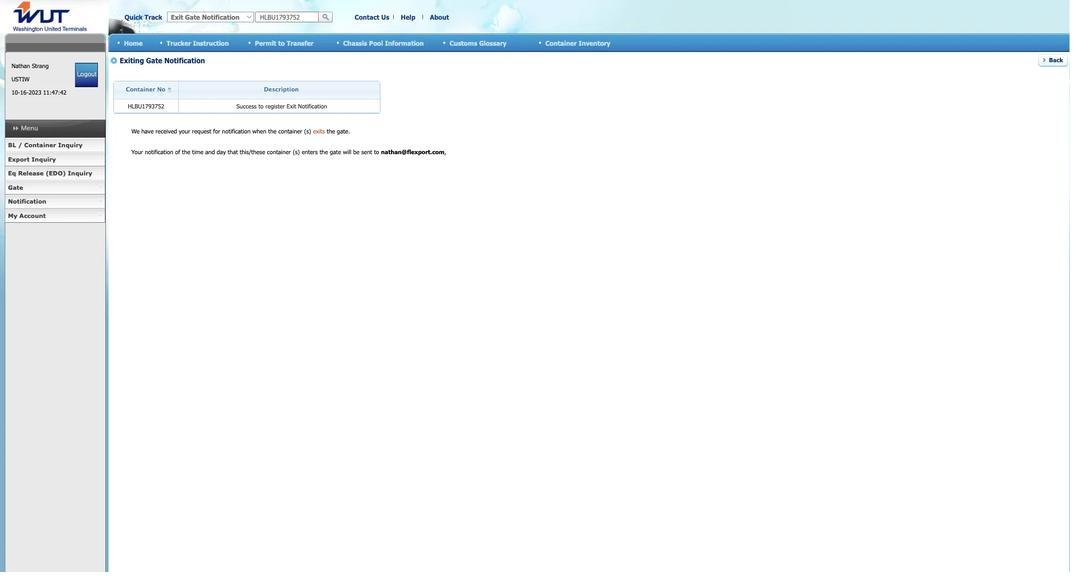 Task type: vqa. For each thing, say whether or not it's contained in the screenshot.
03-
no



Task type: locate. For each thing, give the bounding box(es) containing it.
16-
[[20, 89, 29, 96]]

0 vertical spatial inquiry
[[58, 142, 83, 149]]

us
[[381, 13, 389, 21]]

export
[[8, 156, 30, 163]]

container left 'inventory'
[[546, 39, 577, 47]]

container inventory
[[546, 39, 611, 47]]

about link
[[430, 13, 449, 21]]

inquiry up export inquiry link
[[58, 142, 83, 149]]

eq release (edo) inquiry
[[8, 170, 92, 177]]

chassis pool information
[[343, 39, 424, 47]]

1 horizontal spatial container
[[546, 39, 577, 47]]

export inquiry link
[[5, 153, 105, 167]]

trucker
[[167, 39, 191, 47]]

home
[[124, 39, 143, 47]]

contact us link
[[355, 13, 389, 21]]

container
[[546, 39, 577, 47], [24, 142, 56, 149]]

bl / container inquiry link
[[5, 138, 105, 153]]

customs glossary
[[450, 39, 507, 47]]

my account link
[[5, 209, 105, 223]]

ustiw
[[12, 76, 30, 83]]

0 vertical spatial container
[[546, 39, 577, 47]]

eq
[[8, 170, 16, 177]]

1 vertical spatial container
[[24, 142, 56, 149]]

notification
[[8, 198, 46, 205]]

inquiry right the (edo)
[[68, 170, 92, 177]]

inquiry
[[58, 142, 83, 149], [32, 156, 56, 163], [68, 170, 92, 177]]

help
[[401, 13, 416, 21]]

None text field
[[255, 12, 319, 22]]

inquiry down bl / container inquiry
[[32, 156, 56, 163]]

inventory
[[579, 39, 611, 47]]

container up export inquiry
[[24, 142, 56, 149]]

customs
[[450, 39, 477, 47]]

strang
[[32, 62, 49, 69]]

2023
[[29, 89, 41, 96]]

2 vertical spatial inquiry
[[68, 170, 92, 177]]

chassis
[[343, 39, 367, 47]]

nathan strang
[[12, 62, 49, 69]]

my account
[[8, 212, 46, 219]]

about
[[430, 13, 449, 21]]

to
[[278, 39, 285, 47]]



Task type: describe. For each thing, give the bounding box(es) containing it.
permit to transfer
[[255, 39, 314, 47]]

/
[[18, 142, 22, 149]]

quick
[[125, 13, 143, 21]]

inquiry for container
[[58, 142, 83, 149]]

quick track
[[125, 13, 162, 21]]

account
[[19, 212, 46, 219]]

glossary
[[479, 39, 507, 47]]

my
[[8, 212, 17, 219]]

login image
[[75, 63, 98, 87]]

0 horizontal spatial container
[[24, 142, 56, 149]]

export inquiry
[[8, 156, 56, 163]]

bl
[[8, 142, 16, 149]]

nathan
[[12, 62, 30, 69]]

contact us
[[355, 13, 389, 21]]

bl / container inquiry
[[8, 142, 83, 149]]

gate link
[[5, 181, 105, 195]]

10-16-2023 11:47:42
[[12, 89, 66, 96]]

permit
[[255, 39, 276, 47]]

information
[[385, 39, 424, 47]]

10-
[[12, 89, 20, 96]]

instruction
[[193, 39, 229, 47]]

gate
[[8, 184, 23, 191]]

contact
[[355, 13, 380, 21]]

1 vertical spatial inquiry
[[32, 156, 56, 163]]

transfer
[[287, 39, 314, 47]]

release
[[18, 170, 44, 177]]

11:47:42
[[43, 89, 66, 96]]

help link
[[401, 13, 416, 21]]

trucker instruction
[[167, 39, 229, 47]]

notification link
[[5, 195, 105, 209]]

inquiry for (edo)
[[68, 170, 92, 177]]

(edo)
[[46, 170, 66, 177]]

track
[[145, 13, 162, 21]]

pool
[[369, 39, 383, 47]]

eq release (edo) inquiry link
[[5, 167, 105, 181]]



